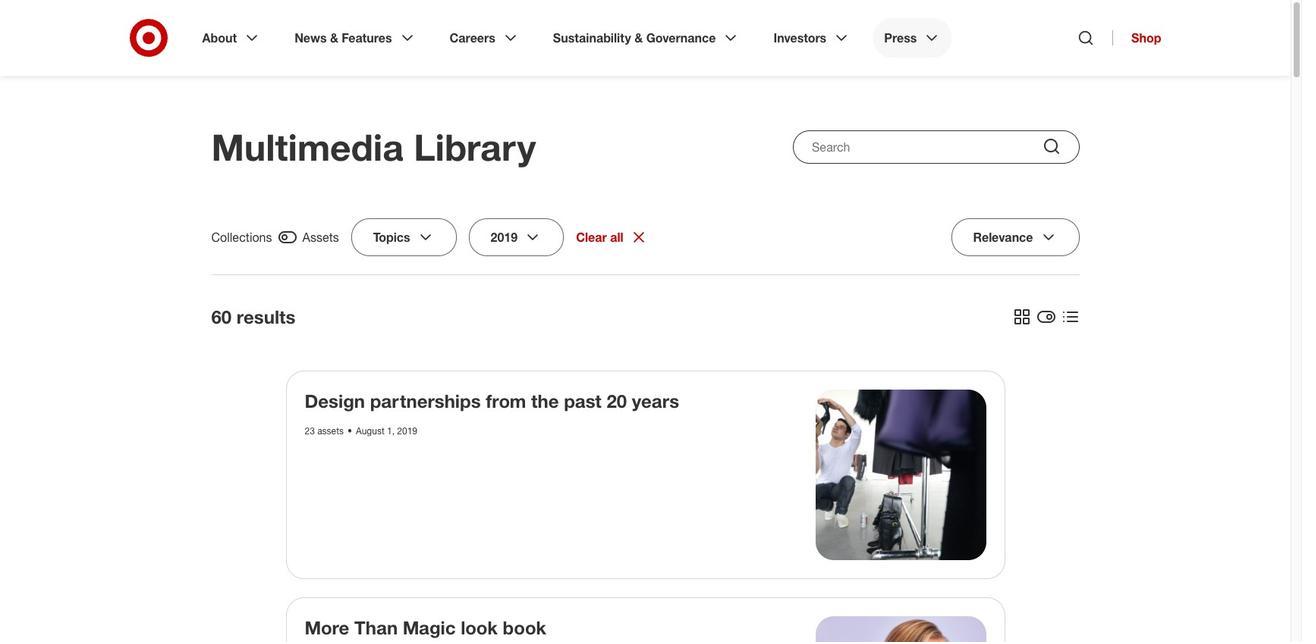 Task type: vqa. For each thing, say whether or not it's contained in the screenshot.
Missouri at the bottom
no



Task type: locate. For each thing, give the bounding box(es) containing it.
august
[[356, 426, 385, 437]]

topics
[[373, 230, 410, 245]]

1 horizontal spatial 2019
[[491, 230, 518, 245]]

the
[[531, 390, 559, 413]]

2 & from the left
[[635, 30, 643, 46]]

about link
[[192, 18, 272, 58]]

assets
[[303, 230, 339, 245]]

0 horizontal spatial &
[[330, 30, 339, 46]]

more than magic look book
[[305, 617, 547, 640]]

checked image
[[278, 229, 296, 247]]

design partnerships from the past 20 years link
[[305, 390, 679, 413]]

design
[[305, 390, 365, 413]]

clear all button
[[576, 229, 648, 247]]

& left governance
[[635, 30, 643, 46]]

2019
[[491, 230, 518, 245], [397, 426, 418, 437]]

press link
[[874, 18, 952, 58]]

careers link
[[439, 18, 531, 58]]

press
[[885, 30, 917, 46]]

than
[[355, 617, 398, 640]]

sustainability
[[553, 30, 631, 46]]

partnerships
[[370, 390, 481, 413]]

assets
[[317, 426, 344, 437]]

0 horizontal spatial 2019
[[397, 426, 418, 437]]

look
[[461, 617, 498, 640]]

& right news
[[330, 30, 339, 46]]

about
[[202, 30, 237, 46]]

0 vertical spatial 2019
[[491, 230, 518, 245]]

1 horizontal spatial &
[[635, 30, 643, 46]]

Search search field
[[793, 131, 1080, 164]]

investors
[[774, 30, 827, 46]]

None checkbox
[[1013, 306, 1080, 329]]

& for news
[[330, 30, 339, 46]]

news & features
[[295, 30, 392, 46]]

features
[[342, 30, 392, 46]]

&
[[330, 30, 339, 46], [635, 30, 643, 46]]

news
[[295, 30, 327, 46]]

sustainability & governance link
[[543, 18, 751, 58]]

past
[[564, 390, 602, 413]]

collections
[[211, 230, 272, 245]]

a man sitting on a chair image
[[816, 390, 987, 561]]

Relevance field
[[952, 219, 1080, 257]]

None checkbox
[[211, 228, 339, 247]]

shop link
[[1113, 30, 1162, 46]]

more
[[305, 617, 349, 640]]

years
[[632, 390, 679, 413]]

governance
[[647, 30, 716, 46]]

& for sustainability
[[635, 30, 643, 46]]

1 & from the left
[[330, 30, 339, 46]]



Task type: describe. For each thing, give the bounding box(es) containing it.
results
[[237, 306, 296, 329]]

60 results
[[211, 306, 296, 329]]

clear all
[[576, 230, 624, 245]]

multimedia library
[[211, 125, 536, 169]]

2019 inside 2019 button
[[491, 230, 518, 245]]

from
[[486, 390, 526, 413]]

news & features link
[[284, 18, 427, 58]]

23
[[305, 426, 315, 437]]

careers
[[450, 30, 496, 46]]

topics button
[[351, 219, 457, 257]]

library
[[414, 125, 536, 169]]

more than magic look book link
[[305, 617, 547, 640]]

2019 button
[[469, 219, 564, 257]]

23 assets
[[305, 426, 344, 437]]

1,
[[387, 426, 395, 437]]

august 1, 2019
[[356, 426, 418, 437]]

20
[[607, 390, 627, 413]]

investors link
[[763, 18, 862, 58]]

60
[[211, 306, 232, 329]]

all
[[610, 230, 624, 245]]

magic
[[403, 617, 456, 640]]

design partnerships from the past 20 years
[[305, 390, 679, 413]]

shop
[[1132, 30, 1162, 46]]

unchecked image
[[1037, 308, 1056, 326]]

relevance
[[974, 230, 1034, 245]]

1 vertical spatial 2019
[[397, 426, 418, 437]]

clear
[[576, 230, 607, 245]]

sustainability & governance
[[553, 30, 716, 46]]

multimedia
[[211, 125, 404, 169]]

book
[[503, 617, 547, 640]]



